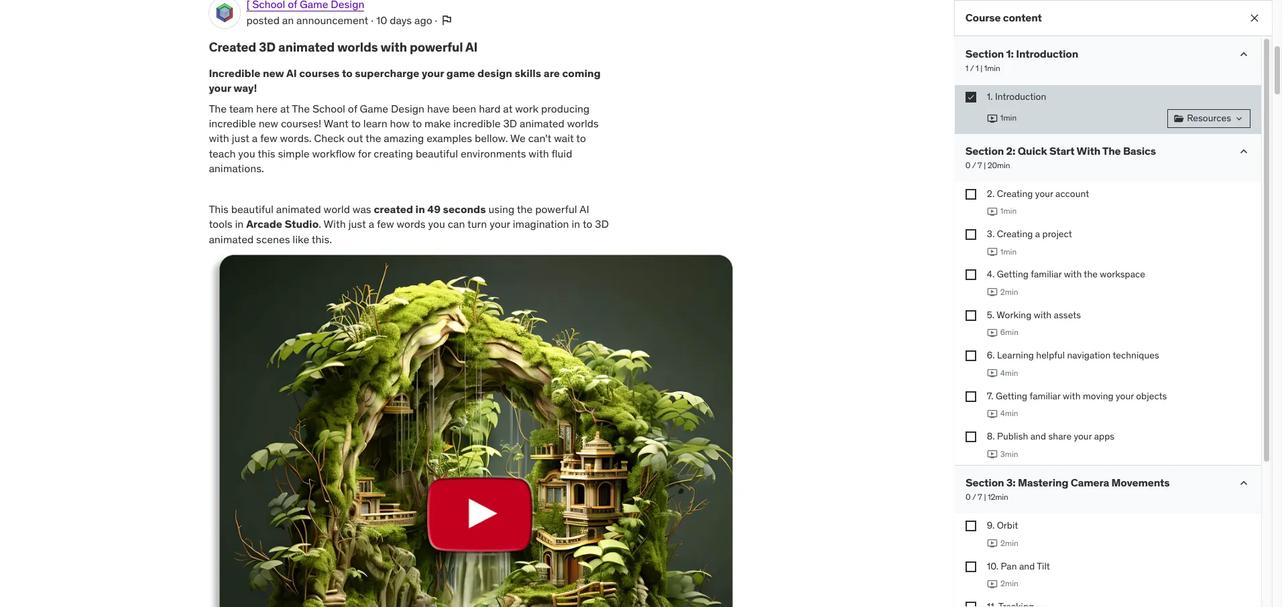 Task type: describe. For each thing, give the bounding box(es) containing it.
xsmall image for 10. pan and tilt
[[966, 562, 977, 573]]

seconds
[[443, 203, 486, 216]]

start
[[1050, 144, 1075, 157]]

3min
[[1001, 449, 1019, 459]]

section 1: introduction 1 / 1 | 1min
[[966, 47, 1079, 73]]

created 3d animated worlds with powerful ai
[[209, 39, 478, 55]]

1min inside section 1: introduction 1 / 1 | 1min
[[985, 63, 1001, 73]]

1:
[[1007, 47, 1014, 60]]

1min for play introduction image
[[1001, 113, 1017, 123]]

0 inside section 2: quick start with the basics 0 / 7 | 20min
[[966, 160, 971, 170]]

share
[[1049, 431, 1072, 443]]

can't
[[529, 132, 552, 145]]

with inside . with just a few words you can turn your imagination in to 3d animated scenes like this.
[[324, 218, 346, 231]]

movements
[[1112, 477, 1170, 490]]

bellow.
[[475, 132, 508, 145]]

have
[[427, 102, 450, 115]]

6min
[[1001, 328, 1019, 338]]

work
[[515, 102, 539, 115]]

7.
[[988, 390, 994, 402]]

3d inside the team here at the school of game design have been hard at work producing incredible new courses! want to learn how to make incredible 3d animated worlds with just a few words. check out the amazing examples bellow. we can't wait to teach you this simple workflow for creating beautiful environments with fluid animations.
[[504, 117, 517, 130]]

3:
[[1007, 477, 1016, 490]]

/ inside section 1: introduction 1 / 1 | 1min
[[971, 63, 975, 73]]

your left account
[[1036, 188, 1054, 200]]

how
[[390, 117, 410, 130]]

xsmall image for 1. introduction
[[966, 92, 977, 103]]

like
[[293, 233, 310, 246]]

orbit
[[998, 520, 1019, 532]]

xsmall image for 3. creating a project
[[966, 229, 977, 240]]

your down incredible
[[209, 81, 231, 95]]

xsmall image for 7. getting familiar with moving your objects
[[966, 392, 977, 402]]

1 · from the left
[[371, 14, 374, 27]]

with inside section 2: quick start with the basics 0 / 7 | 20min
[[1077, 144, 1101, 157]]

using the powerful ai tools in
[[209, 203, 590, 231]]

49
[[428, 203, 441, 216]]

small image
[[1238, 48, 1251, 61]]

familiar for the
[[1032, 269, 1062, 281]]

game
[[447, 66, 475, 80]]

1. introduction
[[988, 91, 1047, 103]]

check
[[314, 132, 345, 145]]

environments
[[461, 147, 526, 160]]

working
[[997, 309, 1032, 321]]

school
[[313, 102, 346, 115]]

arcade studio
[[246, 218, 319, 231]]

courses
[[299, 66, 340, 80]]

1 horizontal spatial in
[[416, 203, 425, 216]]

announcement
[[297, 14, 369, 27]]

getting for 4.
[[998, 269, 1029, 281]]

and for tilt
[[1020, 561, 1036, 573]]

1 vertical spatial beautiful
[[231, 203, 274, 216]]

xsmall image right resources
[[1235, 113, 1245, 124]]

4. getting familiar with the workspace
[[988, 269, 1146, 281]]

section 3: mastering camera movements button
[[966, 477, 1170, 490]]

the inside using the powerful ai tools in
[[517, 203, 533, 216]]

report abuse image
[[440, 14, 454, 27]]

1 vertical spatial introduction
[[996, 91, 1047, 103]]

studio
[[285, 218, 319, 231]]

xsmall image for 8. publish and share your apps
[[966, 432, 977, 443]]

section for section 3: mastering camera movements
[[966, 477, 1005, 490]]

to inside . with just a few words you can turn your imagination in to 3d animated scenes like this.
[[583, 218, 593, 231]]

to right how
[[412, 117, 422, 130]]

the inside the team here at the school of game design have been hard at work producing incredible new courses! want to learn how to make incredible 3d animated worlds with just a few words. check out the amazing examples bellow. we can't wait to teach you this simple workflow for creating beautiful environments with fluid animations.
[[366, 132, 381, 145]]

10.
[[988, 561, 999, 573]]

hard
[[479, 102, 501, 115]]

/ inside section 3: mastering camera movements 0 / 7 | 12min
[[973, 493, 977, 503]]

3. creating a project
[[988, 228, 1073, 240]]

4min for getting
[[1001, 409, 1019, 419]]

with up supercharge
[[381, 39, 407, 55]]

.
[[319, 218, 321, 231]]

basics
[[1124, 144, 1157, 157]]

1 horizontal spatial the
[[292, 102, 310, 115]]

fluid
[[552, 147, 573, 160]]

xsmall image left resources
[[1174, 113, 1185, 124]]

section for section 2: quick start with the basics
[[966, 144, 1005, 157]]

here
[[256, 102, 278, 115]]

this.
[[312, 233, 332, 246]]

2 at from the left
[[503, 102, 513, 115]]

familiar for moving
[[1030, 390, 1061, 402]]

close course content sidebar image
[[1249, 11, 1262, 25]]

9.
[[988, 520, 995, 532]]

. with just a few words you can turn your imagination in to 3d animated scenes like this.
[[209, 218, 609, 246]]

created
[[209, 39, 256, 55]]

to up out
[[351, 117, 361, 130]]

skills
[[515, 66, 542, 80]]

xsmall image for 5. working with assets
[[966, 310, 977, 321]]

amazing
[[384, 132, 424, 145]]

with down can't
[[529, 147, 549, 160]]

10
[[376, 14, 387, 27]]

animated down posted an announcement
[[278, 39, 335, 55]]

account
[[1056, 188, 1090, 200]]

0 vertical spatial ai
[[466, 39, 478, 55]]

3.
[[988, 228, 995, 240]]

ago
[[415, 14, 433, 27]]

beautiful inside the team here at the school of game design have been hard at work producing incredible new courses! want to learn how to make incredible 3d animated worlds with just a few words. check out the amazing examples bellow. we can't wait to teach you this simple workflow for creating beautiful environments with fluid animations.
[[416, 147, 458, 160]]

play working with assets image
[[988, 328, 998, 339]]

camera
[[1071, 477, 1110, 490]]

teach
[[209, 147, 236, 160]]

2 incredible from the left
[[454, 117, 501, 130]]

2.
[[988, 188, 995, 200]]

section 2: quick start with the basics button
[[966, 144, 1157, 158]]

supercharge
[[355, 66, 420, 80]]

objects
[[1137, 390, 1168, 402]]

new inside incredible new ai courses to supercharge your game design skills are coming your way!
[[263, 66, 284, 80]]

6. learning helpful navigation techniques
[[988, 350, 1160, 362]]

1.
[[988, 91, 993, 103]]

out
[[347, 132, 363, 145]]

the inside section 2: quick start with the basics 0 / 7 | 20min
[[1103, 144, 1122, 157]]

0 horizontal spatial worlds
[[338, 39, 378, 55]]

techniques
[[1113, 350, 1160, 362]]

assets
[[1055, 309, 1082, 321]]

10. pan and tilt
[[988, 561, 1051, 573]]

play introduction image
[[988, 113, 998, 124]]

ai inside incredible new ai courses to supercharge your game design skills are coming your way!
[[287, 66, 297, 80]]

learn
[[364, 117, 388, 130]]

are
[[544, 66, 560, 80]]

with up teach
[[209, 132, 229, 145]]

2:
[[1007, 144, 1016, 157]]

words
[[397, 218, 426, 231]]

workflow
[[312, 147, 356, 160]]

team
[[229, 102, 254, 115]]

animated inside . with just a few words you can turn your imagination in to 3d animated scenes like this.
[[209, 233, 254, 246]]

your left game
[[422, 66, 444, 80]]

animations.
[[209, 162, 264, 175]]

your right moving
[[1117, 390, 1135, 402]]

play pan and tilt image
[[988, 580, 998, 590]]

moving
[[1084, 390, 1114, 402]]

2 1 from the left
[[976, 63, 979, 73]]

section 2: quick start with the basics 0 / 7 | 20min
[[966, 144, 1157, 170]]

design
[[391, 102, 425, 115]]

content
[[1004, 11, 1043, 24]]



Task type: vqa. For each thing, say whether or not it's contained in the screenshot.
Test
no



Task type: locate. For each thing, give the bounding box(es) containing it.
1min right 'play creating your account' 'image'
[[1001, 206, 1017, 216]]

a inside the team here at the school of game design have been hard at work producing incredible new courses! want to learn how to make incredible 3d animated worlds with just a few words. check out the amazing examples bellow. we can't wait to teach you this simple workflow for creating beautiful environments with fluid animations.
[[252, 132, 258, 145]]

0 vertical spatial familiar
[[1032, 269, 1062, 281]]

0 vertical spatial powerful
[[410, 39, 463, 55]]

0 horizontal spatial at
[[280, 102, 290, 115]]

2 vertical spatial 3d
[[595, 218, 609, 231]]

sidebar element
[[955, 0, 1273, 608]]

turn
[[468, 218, 487, 231]]

with right start
[[1077, 144, 1101, 157]]

1 horizontal spatial ai
[[466, 39, 478, 55]]

just inside the team here at the school of game design have been hard at work producing incredible new courses! want to learn how to make incredible 3d animated worlds with just a few words. check out the amazing examples bellow. we can't wait to teach you this simple workflow for creating beautiful environments with fluid animations.
[[232, 132, 249, 145]]

quick
[[1018, 144, 1048, 157]]

| inside section 3: mastering camera movements 0 / 7 | 12min
[[984, 493, 986, 503]]

your left apps
[[1075, 431, 1093, 443]]

0 horizontal spatial beautiful
[[231, 203, 274, 216]]

tools
[[209, 218, 233, 231]]

the left basics
[[1103, 144, 1122, 157]]

section 1: introduction button
[[966, 47, 1079, 61]]

incredible
[[209, 117, 256, 130], [454, 117, 501, 130]]

incredible
[[209, 66, 261, 80]]

3d
[[259, 39, 276, 55], [504, 117, 517, 130], [595, 218, 609, 231]]

worlds down 10 at the top left of page
[[338, 39, 378, 55]]

1 vertical spatial new
[[259, 117, 278, 130]]

a inside sidebar 'element'
[[1036, 228, 1041, 240]]

introduction right 1:
[[1017, 47, 1079, 60]]

2. creating your account
[[988, 188, 1090, 200]]

1 4min from the top
[[1001, 368, 1019, 378]]

animated inside the team here at the school of game design have been hard at work producing incredible new courses! want to learn how to make incredible 3d animated worlds with just a few words. check out the amazing examples bellow. we can't wait to teach you this simple workflow for creating beautiful environments with fluid animations.
[[520, 117, 565, 130]]

5.
[[988, 309, 995, 321]]

1 vertical spatial just
[[349, 218, 366, 231]]

xsmall image for 2. creating your account
[[966, 189, 977, 200]]

the team here at the school of game design have been hard at work producing incredible new courses! want to learn how to make incredible 3d animated worlds with just a few words. check out the amazing examples bellow. we can't wait to teach you this simple workflow for creating beautiful environments with fluid animations.
[[209, 102, 599, 175]]

3 section from the top
[[966, 477, 1005, 490]]

4.
[[988, 269, 995, 281]]

1min right play creating a project 'image'
[[1001, 247, 1017, 257]]

section for section 1: introduction
[[966, 47, 1005, 60]]

section up 12min
[[966, 477, 1005, 490]]

2 horizontal spatial the
[[1103, 144, 1122, 157]]

0 inside section 3: mastering camera movements 0 / 7 | 12min
[[966, 493, 971, 503]]

1 vertical spatial with
[[324, 218, 346, 231]]

2 0 from the top
[[966, 493, 971, 503]]

you inside the team here at the school of game design have been hard at work producing incredible new courses! want to learn how to make incredible 3d animated worlds with just a few words. check out the amazing examples bellow. we can't wait to teach you this simple workflow for creating beautiful environments with fluid animations.
[[238, 147, 255, 160]]

course
[[966, 11, 1001, 24]]

helpful
[[1037, 350, 1066, 362]]

animated up can't
[[520, 117, 565, 130]]

xsmall image for 6. learning helpful navigation techniques
[[966, 351, 977, 362]]

the
[[209, 102, 227, 115], [292, 102, 310, 115], [1103, 144, 1122, 157]]

creating for your
[[998, 188, 1034, 200]]

in right tools
[[235, 218, 244, 231]]

0 vertical spatial 4min
[[1001, 368, 1019, 378]]

1 vertical spatial ai
[[287, 66, 297, 80]]

animated down tools
[[209, 233, 254, 246]]

play getting familiar with moving your objects image
[[988, 409, 998, 420]]

1 vertical spatial creating
[[998, 228, 1034, 240]]

few down created
[[377, 218, 394, 231]]

0 horizontal spatial incredible
[[209, 117, 256, 130]]

0 vertical spatial worlds
[[338, 39, 378, 55]]

2 · from the left
[[435, 14, 438, 27]]

2 horizontal spatial a
[[1036, 228, 1041, 240]]

1 vertical spatial |
[[984, 160, 986, 170]]

1 vertical spatial /
[[973, 160, 977, 170]]

small image
[[1238, 145, 1251, 158], [1238, 477, 1251, 491]]

resources
[[1188, 112, 1232, 124]]

introduction inside section 1: introduction 1 / 1 | 1min
[[1017, 47, 1079, 60]]

0 left '20min'
[[966, 160, 971, 170]]

6 xsmall image from the top
[[966, 522, 977, 532]]

5 xsmall image from the top
[[966, 432, 977, 443]]

0 vertical spatial /
[[971, 63, 975, 73]]

2 section from the top
[[966, 144, 1005, 157]]

0 horizontal spatial few
[[260, 132, 278, 145]]

and left share
[[1031, 431, 1047, 443]]

1 2min from the top
[[1001, 287, 1019, 297]]

2 7 from the top
[[978, 493, 983, 503]]

the up imagination
[[517, 203, 533, 216]]

animated
[[278, 39, 335, 55], [520, 117, 565, 130], [276, 203, 321, 216], [209, 233, 254, 246]]

play creating a project image
[[988, 247, 998, 258]]

was
[[353, 203, 371, 216]]

1 1 from the left
[[966, 63, 969, 73]]

incredible down team
[[209, 117, 256, 130]]

0 vertical spatial small image
[[1238, 145, 1251, 158]]

learning
[[998, 350, 1035, 362]]

creating for a
[[998, 228, 1034, 240]]

the inside sidebar 'element'
[[1085, 269, 1098, 281]]

with left moving
[[1064, 390, 1081, 402]]

| left '20min'
[[984, 160, 986, 170]]

new down here
[[259, 117, 278, 130]]

arcade
[[246, 218, 282, 231]]

worlds inside the team here at the school of game design have been hard at work producing incredible new courses! want to learn how to make incredible 3d animated worlds with just a few words. check out the amazing examples bellow. we can't wait to teach you this simple workflow for creating beautiful environments with fluid animations.
[[567, 117, 599, 130]]

1 vertical spatial 4min
[[1001, 409, 1019, 419]]

0 vertical spatial section
[[966, 47, 1005, 60]]

been
[[453, 102, 477, 115]]

using
[[489, 203, 515, 216]]

at
[[280, 102, 290, 115], [503, 102, 513, 115]]

you down 49
[[428, 218, 445, 231]]

play learning helpful navigation techniques image
[[988, 368, 998, 379]]

1 down section 1: introduction dropdown button at right top
[[976, 63, 979, 73]]

and
[[1031, 431, 1047, 443], [1020, 561, 1036, 573]]

in right imagination
[[572, 218, 581, 231]]

section up '20min'
[[966, 144, 1005, 157]]

0 vertical spatial and
[[1031, 431, 1047, 443]]

for
[[358, 147, 371, 160]]

xsmall image left 3.
[[966, 229, 977, 240]]

publish
[[998, 431, 1029, 443]]

just
[[232, 132, 249, 145], [349, 218, 366, 231]]

1 section from the top
[[966, 47, 1005, 60]]

a left project
[[1036, 228, 1041, 240]]

with right .
[[324, 218, 346, 231]]

an
[[282, 14, 294, 27]]

scenes
[[256, 233, 290, 246]]

1 horizontal spatial beautiful
[[416, 147, 458, 160]]

0 vertical spatial you
[[238, 147, 255, 160]]

/ inside section 2: quick start with the basics 0 / 7 | 20min
[[973, 160, 977, 170]]

xsmall image left 1. at the right
[[966, 92, 977, 103]]

1 horizontal spatial the
[[517, 203, 533, 216]]

beautiful down examples
[[416, 147, 458, 160]]

in
[[416, 203, 425, 216], [235, 218, 244, 231], [572, 218, 581, 231]]

new inside the team here at the school of game design have been hard at work producing incredible new courses! want to learn how to make incredible 3d animated worlds with just a few words. check out the amazing examples bellow. we can't wait to teach you this simple workflow for creating beautiful environments with fluid animations.
[[259, 117, 278, 130]]

few inside . with just a few words you can turn your imagination in to 3d animated scenes like this.
[[377, 218, 394, 231]]

beautiful up arcade
[[231, 203, 274, 216]]

1 vertical spatial section
[[966, 144, 1005, 157]]

powerful
[[410, 39, 463, 55], [536, 203, 578, 216]]

3 2min from the top
[[1001, 579, 1019, 589]]

0 horizontal spatial just
[[232, 132, 249, 145]]

0 horizontal spatial the
[[209, 102, 227, 115]]

1 horizontal spatial powerful
[[536, 203, 578, 216]]

and left tilt
[[1020, 561, 1036, 573]]

0 horizontal spatial 1
[[966, 63, 969, 73]]

0 horizontal spatial 3d
[[259, 39, 276, 55]]

1 vertical spatial small image
[[1238, 477, 1251, 491]]

8.
[[988, 431, 996, 443]]

incredible down been
[[454, 117, 501, 130]]

worlds down producing
[[567, 117, 599, 130]]

3d down posted
[[259, 39, 276, 55]]

xsmall image left 4.
[[966, 270, 977, 281]]

powerful inside using the powerful ai tools in
[[536, 203, 578, 216]]

to
[[342, 66, 353, 80], [351, 117, 361, 130], [412, 117, 422, 130], [577, 132, 586, 145], [583, 218, 593, 231]]

creating right 3.
[[998, 228, 1034, 240]]

you inside . with just a few words you can turn your imagination in to 3d animated scenes like this.
[[428, 218, 445, 231]]

few inside the team here at the school of game design have been hard at work producing incredible new courses! want to learn how to make incredible 3d animated worlds with just a few words. check out the amazing examples bellow. we can't wait to teach you this simple workflow for creating beautiful environments with fluid animations.
[[260, 132, 278, 145]]

section inside section 2: quick start with the basics 0 / 7 | 20min
[[966, 144, 1005, 157]]

1 7 from the top
[[978, 160, 983, 170]]

tilt
[[1038, 561, 1051, 573]]

wait
[[554, 132, 574, 145]]

2 small image from the top
[[1238, 477, 1251, 491]]

1 creating from the top
[[998, 188, 1034, 200]]

| down section 1: introduction dropdown button at right top
[[981, 63, 983, 73]]

2 vertical spatial /
[[973, 493, 977, 503]]

in inside using the powerful ai tools in
[[235, 218, 244, 231]]

apps
[[1095, 431, 1115, 443]]

1 0 from the top
[[966, 160, 971, 170]]

1 horizontal spatial ·
[[435, 14, 438, 27]]

0 vertical spatial just
[[232, 132, 249, 145]]

play getting familiar with the workspace image
[[988, 287, 998, 298]]

/ down course
[[971, 63, 975, 73]]

2min for getting
[[1001, 287, 1019, 297]]

few up this
[[260, 132, 278, 145]]

in left 49
[[416, 203, 425, 216]]

1 horizontal spatial you
[[428, 218, 445, 231]]

1min for play creating a project 'image'
[[1001, 247, 1017, 257]]

| left 12min
[[984, 493, 986, 503]]

1 incredible from the left
[[209, 117, 256, 130]]

creating right 2.
[[998, 188, 1034, 200]]

0 horizontal spatial ai
[[287, 66, 297, 80]]

powerful up imagination
[[536, 203, 578, 216]]

1 horizontal spatial with
[[1077, 144, 1101, 157]]

familiar
[[1032, 269, 1062, 281], [1030, 390, 1061, 402]]

section inside section 3: mastering camera movements 0 / 7 | 12min
[[966, 477, 1005, 490]]

1 vertical spatial 3d
[[504, 117, 517, 130]]

2min right play getting familiar with the workspace 'image'
[[1001, 287, 1019, 297]]

a inside . with just a few words you can turn your imagination in to 3d animated scenes like this.
[[369, 218, 374, 231]]

2 creating from the top
[[998, 228, 1034, 240]]

words.
[[280, 132, 312, 145]]

play publish and share your apps image
[[988, 449, 998, 460]]

1 horizontal spatial at
[[503, 102, 513, 115]]

powerful down report abuse image
[[410, 39, 463, 55]]

1 horizontal spatial 1
[[976, 63, 979, 73]]

0 horizontal spatial with
[[324, 218, 346, 231]]

creating
[[374, 147, 413, 160]]

0 vertical spatial 0
[[966, 160, 971, 170]]

3 xsmall image from the top
[[966, 351, 977, 362]]

0 horizontal spatial a
[[252, 132, 258, 145]]

2 horizontal spatial the
[[1085, 269, 1098, 281]]

getting for 7.
[[996, 390, 1028, 402]]

1 horizontal spatial incredible
[[454, 117, 501, 130]]

/ left '20min'
[[973, 160, 977, 170]]

resources button
[[1168, 109, 1251, 128]]

1 at from the left
[[280, 102, 290, 115]]

just down was
[[349, 218, 366, 231]]

way!
[[234, 81, 257, 95]]

7 left '20min'
[[978, 160, 983, 170]]

created
[[374, 203, 413, 216]]

2 horizontal spatial 3d
[[595, 218, 609, 231]]

2 vertical spatial the
[[1085, 269, 1098, 281]]

animated up the studio
[[276, 203, 321, 216]]

incredible new ai courses to supercharge your game design skills are coming your way!
[[209, 66, 601, 95]]

7. getting familiar with moving your objects
[[988, 390, 1168, 402]]

2 vertical spatial |
[[984, 493, 986, 503]]

coming
[[563, 66, 601, 80]]

to right the wait
[[577, 132, 586, 145]]

2min for orbit
[[1001, 539, 1019, 549]]

· 10 days ago ·
[[369, 14, 440, 27]]

play creating your account image
[[988, 206, 998, 217]]

1min
[[985, 63, 1001, 73], [1001, 113, 1017, 123], [1001, 206, 1017, 216], [1001, 247, 1017, 257]]

0 vertical spatial getting
[[998, 269, 1029, 281]]

section left 1:
[[966, 47, 1005, 60]]

ai inside using the powerful ai tools in
[[580, 203, 590, 216]]

0 vertical spatial beautiful
[[416, 147, 458, 160]]

7 xsmall image from the top
[[966, 562, 977, 573]]

3d right imagination
[[595, 218, 609, 231]]

xsmall image
[[966, 189, 977, 200], [966, 310, 977, 321], [966, 351, 977, 362], [966, 392, 977, 402], [966, 432, 977, 443], [966, 522, 977, 532], [966, 562, 977, 573], [966, 603, 977, 608]]

2 horizontal spatial in
[[572, 218, 581, 231]]

with up assets
[[1065, 269, 1082, 281]]

4min right play getting familiar with moving your objects image
[[1001, 409, 1019, 419]]

to right imagination
[[583, 218, 593, 231]]

new
[[263, 66, 284, 80], [259, 117, 278, 130]]

navigation
[[1068, 350, 1111, 362]]

4min right play learning helpful navigation techniques icon on the bottom of the page
[[1001, 368, 1019, 378]]

to inside incredible new ai courses to supercharge your game design skills are coming your way!
[[342, 66, 353, 80]]

1 vertical spatial the
[[517, 203, 533, 216]]

your inside . with just a few words you can turn your imagination in to 3d animated scenes like this.
[[490, 218, 511, 231]]

1min up 1. at the right
[[985, 63, 1001, 73]]

2min for pan
[[1001, 579, 1019, 589]]

2 vertical spatial section
[[966, 477, 1005, 490]]

| inside section 1: introduction 1 / 1 | 1min
[[981, 63, 983, 73]]

1 vertical spatial getting
[[996, 390, 1028, 402]]

days
[[390, 14, 412, 27]]

0 vertical spatial |
[[981, 63, 983, 73]]

producing
[[542, 102, 590, 115]]

/ left 12min
[[973, 493, 977, 503]]

1 horizontal spatial just
[[349, 218, 366, 231]]

your
[[422, 66, 444, 80], [209, 81, 231, 95], [1036, 188, 1054, 200], [490, 218, 511, 231], [1117, 390, 1135, 402], [1075, 431, 1093, 443]]

0 vertical spatial creating
[[998, 188, 1034, 200]]

7 inside section 3: mastering camera movements 0 / 7 | 12min
[[978, 493, 983, 503]]

0 vertical spatial with
[[1077, 144, 1101, 157]]

7 left 12min
[[978, 493, 983, 503]]

your down using
[[490, 218, 511, 231]]

| inside section 2: quick start with the basics 0 / 7 | 20min
[[984, 160, 986, 170]]

0 horizontal spatial the
[[366, 132, 381, 145]]

with
[[381, 39, 407, 55], [209, 132, 229, 145], [529, 147, 549, 160], [1065, 269, 1082, 281], [1035, 309, 1052, 321], [1064, 390, 1081, 402]]

introduction right 1. at the right
[[996, 91, 1047, 103]]

pan
[[1002, 561, 1018, 573]]

worlds
[[338, 39, 378, 55], [567, 117, 599, 130]]

2 xsmall image from the top
[[966, 310, 977, 321]]

just up teach
[[232, 132, 249, 145]]

to down created 3d animated worlds with powerful ai
[[342, 66, 353, 80]]

1 vertical spatial and
[[1020, 561, 1036, 573]]

getting right the 7.
[[996, 390, 1028, 402]]

this beautiful animated world was created in 49 seconds
[[209, 203, 486, 216]]

workspace
[[1101, 269, 1146, 281]]

4 xsmall image from the top
[[966, 392, 977, 402]]

the up courses!
[[292, 102, 310, 115]]

2 2min from the top
[[1001, 539, 1019, 549]]

section inside section 1: introduction 1 / 1 | 1min
[[966, 47, 1005, 60]]

1 vertical spatial powerful
[[536, 203, 578, 216]]

7 inside section 2: quick start with the basics 0 / 7 | 20min
[[978, 160, 983, 170]]

3d up we
[[504, 117, 517, 130]]

1 vertical spatial 7
[[978, 493, 983, 503]]

we
[[511, 132, 526, 145]]

20min
[[988, 160, 1011, 170]]

1 xsmall image from the top
[[966, 189, 977, 200]]

1 vertical spatial 0
[[966, 493, 971, 503]]

1min for 'play creating your account' 'image'
[[1001, 206, 1017, 216]]

a down was
[[369, 218, 374, 231]]

familiar down helpful
[[1030, 390, 1061, 402]]

· left report abuse image
[[435, 14, 438, 27]]

1 small image from the top
[[1238, 145, 1251, 158]]

simple
[[278, 147, 310, 160]]

2min right play pan and tilt icon
[[1001, 579, 1019, 589]]

0 horizontal spatial in
[[235, 218, 244, 231]]

small image for section 3: mastering camera movements
[[1238, 477, 1251, 491]]

game
[[360, 102, 389, 115]]

in inside . with just a few words you can turn your imagination in to 3d animated scenes like this.
[[572, 218, 581, 231]]

0 horizontal spatial you
[[238, 147, 255, 160]]

at right the hard
[[503, 102, 513, 115]]

1 horizontal spatial 3d
[[504, 117, 517, 130]]

familiar down project
[[1032, 269, 1062, 281]]

introduction
[[1017, 47, 1079, 60], [996, 91, 1047, 103]]

3d inside . with just a few words you can turn your imagination in to 3d animated scenes like this.
[[595, 218, 609, 231]]

a down here
[[252, 132, 258, 145]]

0 horizontal spatial ·
[[371, 14, 374, 27]]

the left team
[[209, 102, 227, 115]]

play orbit image
[[988, 539, 998, 550]]

can
[[448, 218, 465, 231]]

1min right play introduction image
[[1001, 113, 1017, 123]]

1 down course
[[966, 63, 969, 73]]

just inside . with just a few words you can turn your imagination in to 3d animated scenes like this.
[[349, 218, 366, 231]]

· left 10 at the top left of page
[[371, 14, 374, 27]]

the left workspace
[[1085, 269, 1098, 281]]

at right here
[[280, 102, 290, 115]]

8. publish and share your apps
[[988, 431, 1115, 443]]

0 vertical spatial 7
[[978, 160, 983, 170]]

1 vertical spatial familiar
[[1030, 390, 1061, 402]]

8 xsmall image from the top
[[966, 603, 977, 608]]

you up animations. in the top left of the page
[[238, 147, 255, 160]]

9. orbit
[[988, 520, 1019, 532]]

1 vertical spatial you
[[428, 218, 445, 231]]

project
[[1043, 228, 1073, 240]]

xsmall image
[[966, 92, 977, 103], [1174, 113, 1185, 124], [1235, 113, 1245, 124], [966, 229, 977, 240], [966, 270, 977, 281]]

1 vertical spatial few
[[377, 218, 394, 231]]

course content
[[966, 11, 1043, 24]]

1 horizontal spatial a
[[369, 218, 374, 231]]

xsmall image for 4. getting familiar with the workspace
[[966, 270, 977, 281]]

2 vertical spatial ai
[[580, 203, 590, 216]]

xsmall image for 9. orbit
[[966, 522, 977, 532]]

0 vertical spatial introduction
[[1017, 47, 1079, 60]]

new up here
[[263, 66, 284, 80]]

0 vertical spatial 3d
[[259, 39, 276, 55]]

getting right 4.
[[998, 269, 1029, 281]]

1 vertical spatial 2min
[[1001, 539, 1019, 549]]

the down learn
[[366, 132, 381, 145]]

0 vertical spatial the
[[366, 132, 381, 145]]

0 horizontal spatial powerful
[[410, 39, 463, 55]]

12min
[[988, 493, 1009, 503]]

and for share
[[1031, 431, 1047, 443]]

2 4min from the top
[[1001, 409, 1019, 419]]

2 horizontal spatial ai
[[580, 203, 590, 216]]

0 vertical spatial new
[[263, 66, 284, 80]]

small image for section 2: quick start with the basics
[[1238, 145, 1251, 158]]

0 left 12min
[[966, 493, 971, 503]]

with left assets
[[1035, 309, 1052, 321]]

1 horizontal spatial few
[[377, 218, 394, 231]]

this
[[209, 203, 229, 216]]

0 vertical spatial few
[[260, 132, 278, 145]]

0 vertical spatial 2min
[[1001, 287, 1019, 297]]

4min for learning
[[1001, 368, 1019, 378]]

world
[[324, 203, 350, 216]]

2 vertical spatial 2min
[[1001, 579, 1019, 589]]

1 horizontal spatial worlds
[[567, 117, 599, 130]]

1 vertical spatial worlds
[[567, 117, 599, 130]]

2min right 'play orbit' image
[[1001, 539, 1019, 549]]



